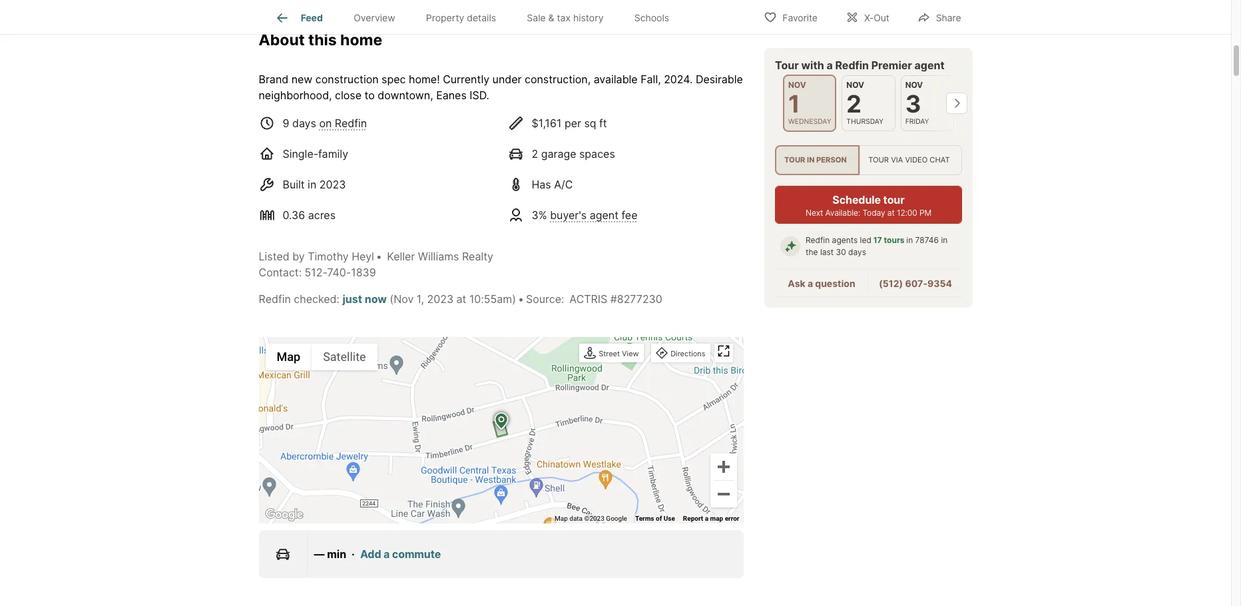 Task type: describe. For each thing, give the bounding box(es) containing it.
source:
[[526, 292, 564, 306]]

0 vertical spatial agent
[[914, 59, 945, 72]]

2 garage spaces
[[532, 147, 615, 160]]

0 horizontal spatial agent
[[590, 208, 619, 222]]

1 vertical spatial at
[[457, 292, 466, 306]]

in inside list box
[[807, 155, 814, 165]]

#
[[611, 292, 617, 306]]

redfin right on
[[335, 116, 367, 130]]

out
[[874, 12, 890, 23]]

spaces
[[579, 147, 615, 160]]

per
[[565, 116, 581, 130]]

street view button
[[581, 345, 642, 363]]

desirable
[[696, 73, 743, 86]]

data
[[570, 515, 583, 522]]

favorite button
[[753, 3, 829, 30]]

tour for tour in person
[[784, 155, 805, 165]]

google image
[[262, 506, 306, 523]]

report
[[683, 515, 703, 522]]

a left "map"
[[705, 515, 709, 522]]

schedule
[[832, 193, 881, 207]]

9
[[283, 116, 289, 130]]

nov 2 thursday
[[846, 80, 883, 126]]

home
[[340, 31, 382, 49]]

feed
[[301, 12, 323, 23]]

map data ©2023 google
[[555, 515, 627, 522]]

brand new construction spec home! currently under construction, available fall, 2024. desirable neighborhood, close to downtown, eanes isd.
[[259, 73, 743, 102]]

&
[[548, 12, 554, 23]]

nov for 3
[[905, 80, 923, 90]]

tour for tour with a redfin premier agent
[[775, 59, 799, 72]]

a/c
[[554, 178, 573, 191]]

family
[[318, 147, 348, 160]]

view
[[622, 349, 639, 358]]

keller
[[387, 250, 415, 263]]

currently
[[443, 73, 490, 86]]

chat
[[930, 155, 950, 165]]

on
[[319, 116, 332, 130]]

acres
[[308, 208, 336, 222]]

buyer's
[[550, 208, 587, 222]]

terms of use
[[635, 515, 675, 522]]

agents
[[832, 235, 858, 245]]

sale & tax history
[[527, 12, 604, 23]]

timothy
[[308, 250, 349, 263]]

via
[[891, 155, 903, 165]]

0 horizontal spatial 2023
[[320, 178, 346, 191]]

next image
[[946, 93, 967, 114]]

realty
[[462, 250, 493, 263]]

directions button
[[653, 345, 709, 363]]

— min · add a commute
[[314, 547, 441, 561]]

1 horizontal spatial •
[[518, 292, 524, 306]]

days inside in the last 30 days
[[848, 247, 866, 257]]

9354
[[927, 278, 952, 289]]

satellite button
[[312, 344, 377, 370]]

available:
[[825, 208, 860, 218]]

sq
[[584, 116, 596, 130]]

listed
[[259, 250, 289, 263]]

now
[[365, 292, 387, 306]]

satellite
[[323, 350, 366, 364]]

brand
[[259, 73, 288, 86]]

a right add
[[384, 547, 390, 561]]

schools tab
[[619, 2, 685, 34]]

8277230
[[617, 292, 663, 306]]

at inside schedule tour next available: today at 12:00 pm
[[887, 208, 895, 218]]

in right built
[[308, 178, 317, 191]]

tours
[[884, 235, 904, 245]]

—
[[314, 547, 325, 561]]

tour for tour via video chat
[[868, 155, 889, 165]]

by
[[292, 250, 305, 263]]

min
[[327, 547, 346, 561]]

contact: 512-740-1839
[[259, 266, 376, 279]]

0.36 acres
[[283, 208, 336, 222]]

pm
[[919, 208, 931, 218]]

feed link
[[274, 10, 323, 26]]

sale
[[527, 12, 546, 23]]

home!
[[409, 73, 440, 86]]

1,
[[417, 292, 424, 306]]

construction
[[316, 73, 379, 86]]

a right with
[[826, 59, 833, 72]]

listed by timothy heyl • keller williams realty
[[259, 250, 493, 263]]

sale & tax history tab
[[512, 2, 619, 34]]

512-
[[305, 266, 327, 279]]

last
[[820, 247, 834, 257]]

(512)
[[879, 278, 903, 289]]

78746
[[915, 235, 939, 245]]

2 inside nov 2 thursday
[[846, 89, 861, 119]]

map region
[[180, 262, 862, 603]]

607-
[[905, 278, 927, 289]]

report a map error link
[[683, 515, 740, 522]]

nov 3 friday
[[905, 80, 929, 126]]

about this home
[[259, 31, 382, 49]]

0 vertical spatial •
[[376, 250, 382, 263]]

ask
[[788, 278, 805, 289]]

ask a question link
[[788, 278, 855, 289]]

redfin right with
[[835, 59, 869, 72]]

tour in person
[[784, 155, 847, 165]]

nov 1 wednesday
[[788, 80, 831, 126]]

buyer's agent fee link
[[550, 208, 638, 222]]

0.36
[[283, 208, 305, 222]]

nov for 2
[[846, 80, 864, 90]]

·
[[352, 547, 355, 561]]

favorite
[[783, 12, 818, 23]]

1 vertical spatial 2023
[[427, 292, 454, 306]]

schedule tour next available: today at 12:00 pm
[[806, 193, 931, 218]]



Task type: locate. For each thing, give the bounding box(es) containing it.
map inside "popup button"
[[277, 350, 300, 364]]

street
[[599, 349, 620, 358]]

menu bar containing map
[[265, 344, 377, 370]]

actris
[[570, 292, 608, 306]]

17
[[873, 235, 882, 245]]

0 vertical spatial days
[[292, 116, 316, 130]]

map
[[277, 350, 300, 364], [555, 515, 568, 522]]

map
[[710, 515, 723, 522]]

in the last 30 days
[[806, 235, 948, 257]]

williams
[[418, 250, 459, 263]]

9 days on redfin
[[283, 116, 367, 130]]

1 horizontal spatial agent
[[914, 59, 945, 72]]

available
[[594, 73, 638, 86]]

2 left garage on the top left
[[532, 147, 538, 160]]

on redfin link
[[319, 116, 367, 130]]

x-out
[[864, 12, 890, 23]]

nov for 1
[[788, 80, 806, 90]]

construction,
[[525, 73, 591, 86]]

days down led
[[848, 247, 866, 257]]

$1,161 per sq ft
[[532, 116, 607, 130]]

at left 10:55am)
[[457, 292, 466, 306]]

2023
[[320, 178, 346, 191], [427, 292, 454, 306]]

property details tab
[[411, 2, 512, 34]]

nov inside nov 3 friday
[[905, 80, 923, 90]]

1 vertical spatial •
[[518, 292, 524, 306]]

0 horizontal spatial nov
[[788, 80, 806, 90]]

at
[[887, 208, 895, 218], [457, 292, 466, 306]]

0 horizontal spatial 2
[[532, 147, 538, 160]]

with
[[801, 59, 824, 72]]

about
[[259, 31, 305, 49]]

0 horizontal spatial •
[[376, 250, 382, 263]]

0 vertical spatial map
[[277, 350, 300, 364]]

in
[[807, 155, 814, 165], [308, 178, 317, 191], [906, 235, 913, 245], [941, 235, 948, 245]]

• left 'source:'
[[518, 292, 524, 306]]

checked:
[[294, 292, 340, 306]]

0 horizontal spatial map
[[277, 350, 300, 364]]

neighborhood,
[[259, 89, 332, 102]]

None button
[[783, 75, 836, 132], [842, 75, 895, 131], [901, 75, 954, 131], [783, 75, 836, 132], [842, 75, 895, 131], [901, 75, 954, 131]]

overview
[[354, 12, 395, 23]]

schools
[[634, 12, 669, 23]]

fall,
[[641, 73, 661, 86]]

2 down tour with a redfin premier agent at the right top
[[846, 89, 861, 119]]

1 nov from the left
[[788, 80, 806, 90]]

1 vertical spatial 2
[[532, 147, 538, 160]]

use
[[664, 515, 675, 522]]

10:55am)
[[469, 292, 516, 306]]

history
[[573, 12, 604, 23]]

overview tab
[[338, 2, 411, 34]]

of
[[656, 515, 662, 522]]

commute
[[392, 547, 441, 561]]

in inside in the last 30 days
[[941, 235, 948, 245]]

2023 right 1,
[[427, 292, 454, 306]]

nov inside nov 2 thursday
[[846, 80, 864, 90]]

1 horizontal spatial map
[[555, 515, 568, 522]]

nov down with
[[788, 80, 806, 90]]

in right tours
[[906, 235, 913, 245]]

video
[[905, 155, 928, 165]]

built
[[283, 178, 305, 191]]

•
[[376, 250, 382, 263], [518, 292, 524, 306]]

days right 9
[[292, 116, 316, 130]]

1 horizontal spatial at
[[887, 208, 895, 218]]

1 horizontal spatial 2023
[[427, 292, 454, 306]]

eanes
[[436, 89, 467, 102]]

details
[[467, 12, 496, 23]]

close
[[335, 89, 362, 102]]

3
[[905, 89, 921, 119]]

this
[[308, 31, 337, 49]]

2023 down family
[[320, 178, 346, 191]]

thursday
[[846, 117, 883, 126]]

list box containing tour in person
[[775, 145, 962, 175]]

map button
[[265, 344, 312, 370]]

error
[[725, 515, 740, 522]]

3 nov from the left
[[905, 80, 923, 90]]

0 vertical spatial 2023
[[320, 178, 346, 191]]

map for map data ©2023 google
[[555, 515, 568, 522]]

map left data
[[555, 515, 568, 522]]

1 horizontal spatial 2
[[846, 89, 861, 119]]

led
[[860, 235, 871, 245]]

0 horizontal spatial days
[[292, 116, 316, 130]]

today
[[862, 208, 885, 218]]

tour left with
[[775, 59, 799, 72]]

report a map error
[[683, 515, 740, 522]]

1 vertical spatial map
[[555, 515, 568, 522]]

share button
[[906, 3, 973, 30]]

in right 78746
[[941, 235, 948, 245]]

0 vertical spatial 2
[[846, 89, 861, 119]]

days
[[292, 116, 316, 130], [848, 247, 866, 257]]

3% buyer's agent fee
[[532, 208, 638, 222]]

1 vertical spatial agent
[[590, 208, 619, 222]]

2 nov from the left
[[846, 80, 864, 90]]

0 vertical spatial at
[[887, 208, 895, 218]]

add
[[360, 547, 381, 561]]

street view
[[599, 349, 639, 358]]

google
[[606, 515, 627, 522]]

agent right premier
[[914, 59, 945, 72]]

menu bar
[[265, 344, 377, 370]]

redfin down contact:
[[259, 292, 291, 306]]

the
[[806, 247, 818, 257]]

a right ask
[[807, 278, 813, 289]]

30
[[836, 247, 846, 257]]

tab list containing feed
[[259, 0, 695, 34]]

tour left via
[[868, 155, 889, 165]]

a
[[826, 59, 833, 72], [807, 278, 813, 289], [705, 515, 709, 522], [384, 547, 390, 561]]

directions
[[671, 349, 706, 358]]

ask a question
[[788, 278, 855, 289]]

tour
[[775, 59, 799, 72], [784, 155, 805, 165], [868, 155, 889, 165]]

2
[[846, 89, 861, 119], [532, 147, 538, 160]]

1 horizontal spatial nov
[[846, 80, 864, 90]]

single-
[[283, 147, 318, 160]]

0 horizontal spatial at
[[457, 292, 466, 306]]

in left person
[[807, 155, 814, 165]]

has
[[532, 178, 551, 191]]

map for map
[[277, 350, 300, 364]]

downtown,
[[378, 89, 433, 102]]

tour via video chat
[[868, 155, 950, 165]]

under
[[493, 73, 522, 86]]

map left satellite popup button
[[277, 350, 300, 364]]

nov down tour with a redfin premier agent at the right top
[[846, 80, 864, 90]]

has a/c
[[532, 178, 573, 191]]

tab list
[[259, 0, 695, 34]]

fee
[[622, 208, 638, 222]]

nov down premier
[[905, 80, 923, 90]]

nov inside nov 1 wednesday
[[788, 80, 806, 90]]

• right heyl
[[376, 250, 382, 263]]

contact:
[[259, 266, 302, 279]]

tax
[[557, 12, 571, 23]]

premier
[[871, 59, 912, 72]]

2 horizontal spatial nov
[[905, 80, 923, 90]]

garage
[[541, 147, 576, 160]]

©2023
[[584, 515, 605, 522]]

(512) 607-9354
[[879, 278, 952, 289]]

agent
[[914, 59, 945, 72], [590, 208, 619, 222]]

1 vertical spatial days
[[848, 247, 866, 257]]

1 horizontal spatial days
[[848, 247, 866, 257]]

agent left fee
[[590, 208, 619, 222]]

12:00
[[897, 208, 917, 218]]

2024.
[[664, 73, 693, 86]]

redfin agents led 17 tours in 78746
[[806, 235, 939, 245]]

list box
[[775, 145, 962, 175]]

redfin up the
[[806, 235, 830, 245]]

built in 2023
[[283, 178, 346, 191]]

at down tour
[[887, 208, 895, 218]]

740-
[[327, 266, 351, 279]]

1839
[[351, 266, 376, 279]]

x-out button
[[834, 3, 901, 30]]

x-
[[864, 12, 874, 23]]

single-family
[[283, 147, 348, 160]]

redfin checked: just now (nov 1, 2023 at 10:55am) • source: actris # 8277230
[[259, 292, 663, 306]]

tour left person
[[784, 155, 805, 165]]



Task type: vqa. For each thing, say whether or not it's contained in the screenshot.
$1,161 PER SQ FT
yes



